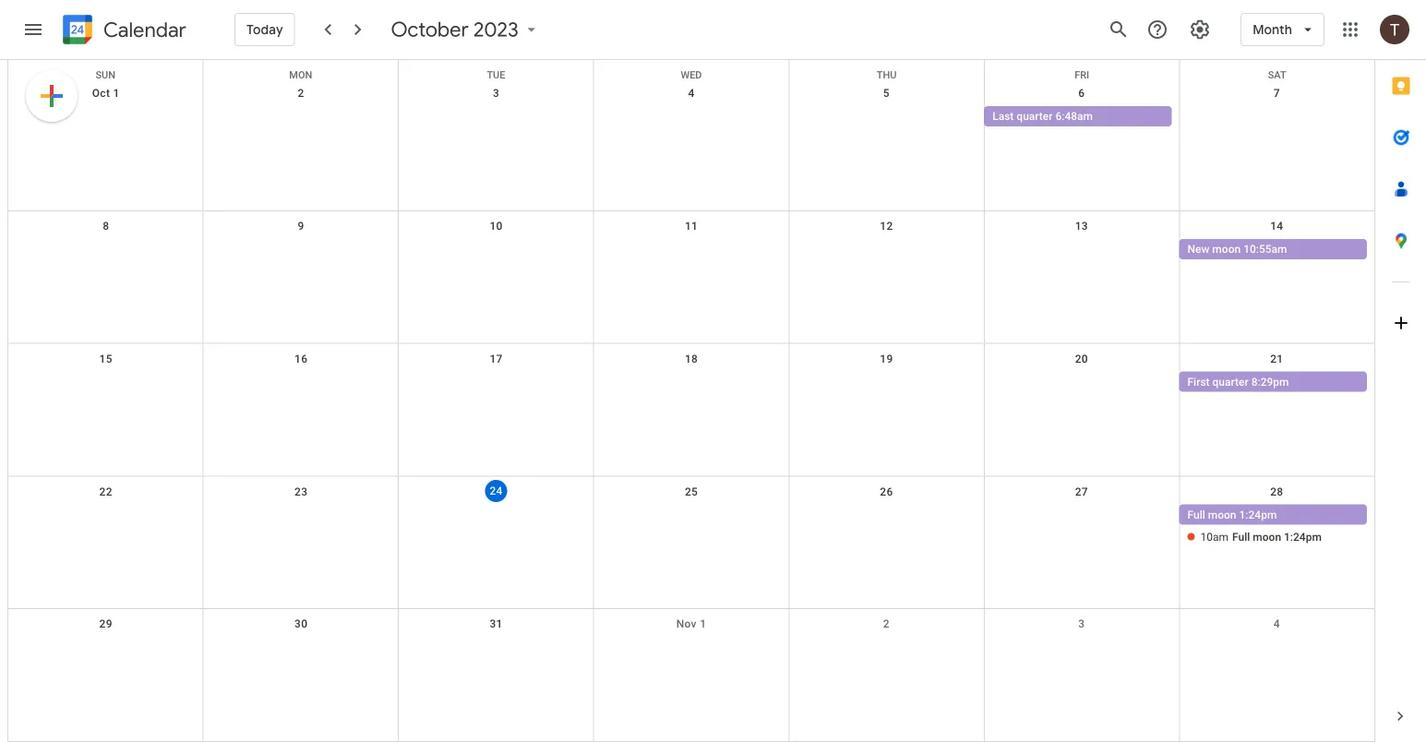 Task type: vqa. For each thing, say whether or not it's contained in the screenshot.
quarter
yes



Task type: locate. For each thing, give the bounding box(es) containing it.
cell
[[8, 106, 203, 128], [203, 106, 399, 128], [399, 106, 594, 128], [594, 106, 789, 128], [789, 106, 984, 128], [8, 239, 203, 261], [203, 239, 399, 261], [399, 239, 594, 261], [594, 239, 789, 261], [789, 239, 984, 261], [984, 239, 1179, 261], [8, 372, 203, 394], [203, 372, 399, 394], [399, 372, 594, 394], [594, 372, 789, 394], [789, 372, 984, 394], [984, 372, 1179, 394], [8, 504, 203, 549], [203, 504, 399, 549], [399, 504, 594, 549], [594, 504, 789, 549], [789, 504, 984, 549], [984, 504, 1179, 549], [1179, 504, 1374, 549]]

moon for new
[[1212, 243, 1241, 255]]

1 vertical spatial 2
[[883, 618, 890, 631]]

cell down 13
[[984, 239, 1179, 261]]

moon inside button
[[1212, 243, 1241, 255]]

1 vertical spatial 1
[[700, 618, 706, 631]]

1 horizontal spatial 1:24pm
[[1284, 530, 1322, 543]]

2
[[298, 87, 304, 100], [883, 618, 890, 631]]

moon
[[1212, 243, 1241, 255], [1208, 508, 1236, 521], [1253, 530, 1281, 543]]

cell down 28
[[1179, 504, 1374, 549]]

cell down 16
[[203, 372, 399, 394]]

cell down "5" at right top
[[789, 106, 984, 128]]

1 horizontal spatial 3
[[1078, 618, 1085, 631]]

9
[[298, 219, 304, 232]]

4 row from the top
[[8, 344, 1374, 477]]

october
[[391, 17, 469, 42]]

0 vertical spatial moon
[[1212, 243, 1241, 255]]

settings menu image
[[1189, 18, 1211, 41]]

13
[[1075, 219, 1088, 232]]

2 row from the top
[[8, 78, 1374, 211]]

1 vertical spatial quarter
[[1212, 375, 1249, 388]]

8:29pm
[[1251, 375, 1289, 388]]

cell down the 24
[[399, 504, 594, 549]]

6:48am
[[1055, 110, 1093, 123]]

1 vertical spatial 1:24pm
[[1284, 530, 1322, 543]]

10
[[490, 219, 503, 232]]

2023
[[474, 17, 519, 42]]

first quarter 8:29pm
[[1188, 375, 1289, 388]]

4 down wed
[[688, 87, 695, 100]]

5
[[883, 87, 890, 100]]

0 vertical spatial 2
[[298, 87, 304, 100]]

3 row from the top
[[8, 211, 1374, 344]]

cell down 15
[[8, 372, 203, 394]]

cell down 9
[[203, 239, 399, 261]]

row containing 15
[[8, 344, 1374, 477]]

cell down wed
[[594, 106, 789, 128]]

row
[[8, 60, 1374, 81], [8, 78, 1374, 211], [8, 211, 1374, 344], [8, 344, 1374, 477], [8, 477, 1374, 609], [8, 609, 1374, 742]]

1 horizontal spatial 4
[[1274, 618, 1280, 631]]

cell down 25 on the bottom of page
[[594, 504, 789, 549]]

0 vertical spatial 1:24pm
[[1239, 508, 1277, 521]]

cell down 17 on the top of the page
[[399, 372, 594, 394]]

6 row from the top
[[8, 609, 1374, 742]]

1 horizontal spatial quarter
[[1212, 375, 1249, 388]]

0 horizontal spatial 4
[[688, 87, 695, 100]]

nov
[[676, 618, 697, 631]]

0 vertical spatial 3
[[493, 87, 499, 100]]

cell down tue
[[399, 106, 594, 128]]

0 horizontal spatial 1
[[113, 87, 120, 100]]

row containing 8
[[8, 211, 1374, 344]]

0 vertical spatial 1
[[113, 87, 120, 100]]

oct 1
[[92, 87, 120, 100]]

last quarter 6:48am button
[[984, 106, 1172, 126]]

1:24pm up the 10am full moon 1:24pm
[[1239, 508, 1277, 521]]

cell down 23
[[203, 504, 399, 549]]

moon down full moon 1:24pm "button"
[[1253, 530, 1281, 543]]

quarter
[[1017, 110, 1053, 123], [1212, 375, 1249, 388]]

nov 1
[[676, 618, 706, 631]]

1
[[113, 87, 120, 100], [700, 618, 706, 631]]

0 vertical spatial 4
[[688, 87, 695, 100]]

0 horizontal spatial 1:24pm
[[1239, 508, 1277, 521]]

3
[[493, 87, 499, 100], [1078, 618, 1085, 631]]

today button
[[234, 7, 295, 52]]

0 horizontal spatial 2
[[298, 87, 304, 100]]

quarter inside 'button'
[[1212, 375, 1249, 388]]

1 row from the top
[[8, 60, 1374, 81]]

10am full moon 1:24pm
[[1200, 530, 1322, 543]]

14
[[1270, 219, 1283, 232]]

4
[[688, 87, 695, 100], [1274, 618, 1280, 631]]

october 2023
[[391, 17, 519, 42]]

moon up 10am
[[1208, 508, 1236, 521]]

16
[[294, 352, 308, 365]]

1 vertical spatial 4
[[1274, 618, 1280, 631]]

grid
[[7, 60, 1374, 742]]

quarter right last
[[1017, 110, 1053, 123]]

15
[[99, 352, 112, 365]]

october 2023 button
[[384, 17, 548, 42]]

29
[[99, 618, 112, 631]]

1:24pm
[[1239, 508, 1277, 521], [1284, 530, 1322, 543]]

1 for oct 1
[[113, 87, 120, 100]]

1 horizontal spatial 1
[[700, 618, 706, 631]]

23
[[294, 485, 308, 498]]

cell down the 27
[[984, 504, 1179, 549]]

1 right oct
[[113, 87, 120, 100]]

full up 10am
[[1188, 508, 1205, 521]]

quarter right "first"
[[1212, 375, 1249, 388]]

0 horizontal spatial full
[[1188, 508, 1205, 521]]

thu
[[877, 69, 897, 81]]

1 horizontal spatial full
[[1232, 530, 1250, 543]]

5 row from the top
[[8, 477, 1374, 609]]

grid containing oct 1
[[7, 60, 1374, 742]]

quarter inside button
[[1017, 110, 1053, 123]]

oct
[[92, 87, 110, 100]]

full
[[1188, 508, 1205, 521], [1232, 530, 1250, 543]]

cell down 11
[[594, 239, 789, 261]]

cell down 12
[[789, 239, 984, 261]]

0 vertical spatial quarter
[[1017, 110, 1053, 123]]

tue
[[487, 69, 505, 81]]

first
[[1188, 375, 1210, 388]]

1 right "nov"
[[700, 618, 706, 631]]

sat
[[1268, 69, 1286, 81]]

0 horizontal spatial quarter
[[1017, 110, 1053, 123]]

1 vertical spatial moon
[[1208, 508, 1236, 521]]

0 vertical spatial full
[[1188, 508, 1205, 521]]

tab list
[[1375, 60, 1426, 690]]

cell down '8'
[[8, 239, 203, 261]]

12
[[880, 219, 893, 232]]

moon right new
[[1212, 243, 1241, 255]]

first quarter 8:29pm button
[[1179, 372, 1367, 392]]

4 down the 10am full moon 1:24pm
[[1274, 618, 1280, 631]]

full down full moon 1:24pm
[[1232, 530, 1250, 543]]

31
[[490, 618, 503, 631]]

1:24pm down full moon 1:24pm "button"
[[1284, 530, 1322, 543]]

moon for full
[[1208, 508, 1236, 521]]

row containing 29
[[8, 609, 1374, 742]]

new
[[1188, 243, 1210, 255]]

6
[[1078, 87, 1085, 100]]

moon inside "button"
[[1208, 508, 1236, 521]]

1 vertical spatial 3
[[1078, 618, 1085, 631]]

cell down 26
[[789, 504, 984, 549]]

main drawer image
[[22, 18, 44, 41]]

19
[[880, 352, 893, 365]]



Task type: describe. For each thing, give the bounding box(es) containing it.
10am
[[1200, 530, 1229, 543]]

new moon 10:55am
[[1188, 243, 1287, 255]]

20
[[1075, 352, 1088, 365]]

27
[[1075, 485, 1088, 498]]

11
[[685, 219, 698, 232]]

cell containing full moon 1:24pm
[[1179, 504, 1374, 549]]

10:55am
[[1243, 243, 1287, 255]]

18
[[685, 352, 698, 365]]

cell down 22
[[8, 504, 203, 549]]

24
[[490, 485, 503, 497]]

calendar element
[[59, 11, 186, 52]]

1 for nov 1
[[700, 618, 706, 631]]

cell down 19 on the right of page
[[789, 372, 984, 394]]

fri
[[1075, 69, 1089, 81]]

22
[[99, 485, 112, 498]]

26
[[880, 485, 893, 498]]

today
[[246, 21, 283, 38]]

cell down mon
[[203, 106, 399, 128]]

new moon 10:55am button
[[1179, 239, 1367, 259]]

0 horizontal spatial 3
[[493, 87, 499, 100]]

calendar
[[103, 17, 186, 43]]

8
[[103, 219, 109, 232]]

28
[[1270, 485, 1283, 498]]

mon
[[289, 69, 312, 81]]

row containing oct 1
[[8, 78, 1374, 211]]

full moon 1:24pm button
[[1179, 504, 1367, 525]]

last quarter 6:48am
[[992, 110, 1093, 123]]

row containing 24
[[8, 477, 1374, 609]]

month button
[[1241, 7, 1325, 52]]

last
[[992, 110, 1014, 123]]

25
[[685, 485, 698, 498]]

cell down the 10
[[399, 239, 594, 261]]

quarter for 8:29pm
[[1212, 375, 1249, 388]]

1 horizontal spatial 2
[[883, 618, 890, 631]]

1:24pm inside "button"
[[1239, 508, 1277, 521]]

calendar heading
[[100, 17, 186, 43]]

cell down oct 1
[[8, 106, 203, 128]]

17
[[490, 352, 503, 365]]

2 vertical spatial moon
[[1253, 530, 1281, 543]]

full inside "button"
[[1188, 508, 1205, 521]]

30
[[294, 618, 308, 631]]

cell down 18
[[594, 372, 789, 394]]

7
[[1274, 87, 1280, 100]]

1 vertical spatial full
[[1232, 530, 1250, 543]]

cell down 20
[[984, 372, 1179, 394]]

full moon 1:24pm
[[1188, 508, 1277, 521]]

row containing sun
[[8, 60, 1374, 81]]

21
[[1270, 352, 1283, 365]]

wed
[[681, 69, 702, 81]]

sun
[[96, 69, 115, 81]]

month
[[1253, 21, 1292, 38]]

quarter for 6:48am
[[1017, 110, 1053, 123]]



